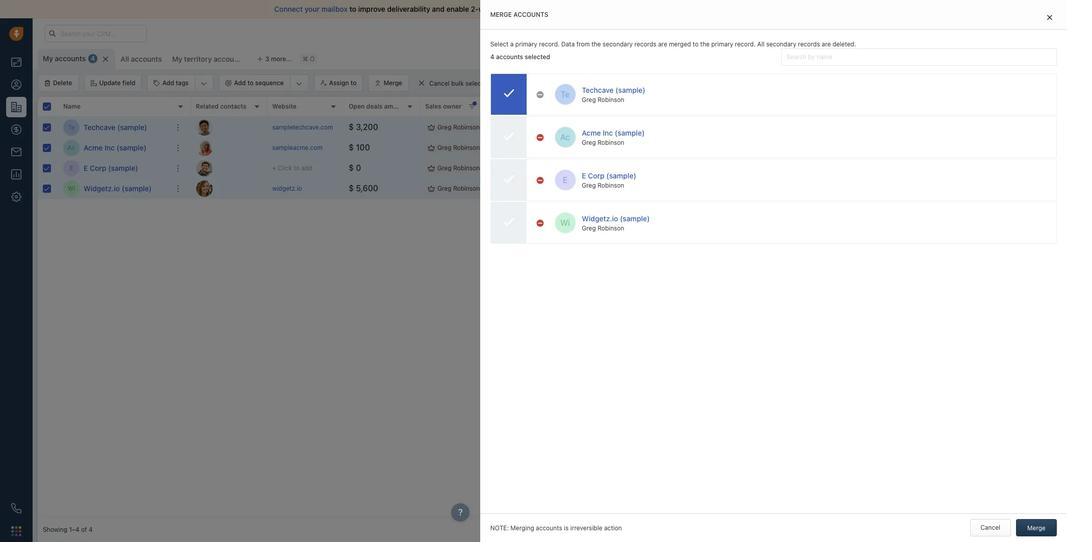 Task type: describe. For each thing, give the bounding box(es) containing it.
add down sampleacme.com link
[[301, 164, 312, 172]]

$ 5,600
[[349, 184, 378, 193]]

accounts left is
[[536, 524, 563, 532]]

cancel bulk selection
[[430, 80, 493, 87]]

add account
[[1020, 54, 1058, 61]]

click for $ 3,200
[[584, 123, 598, 131]]

j image
[[196, 160, 213, 176]]

explore plans link
[[869, 27, 920, 40]]

e corp (sample) link inside dialog
[[582, 171, 914, 181]]

account
[[1034, 54, 1058, 61]]

my accounts 4
[[43, 54, 95, 63]]

deliverability
[[387, 5, 430, 13]]

deals
[[367, 103, 383, 110]]

a
[[511, 40, 514, 48]]

to inside group
[[248, 79, 254, 87]]

to right 2 on the top right
[[600, 185, 606, 192]]

4 down the select
[[491, 53, 495, 61]]

widgetz.io link
[[272, 185, 302, 192]]

click up widgetz.io
[[278, 164, 292, 172]]

select a  primary record. data from the secondary records are merged to the primary record. all secondary records are deleted.
[[491, 40, 857, 48]]

$ 3,200
[[349, 122, 378, 132]]

4 right 1–4
[[89, 526, 93, 534]]

widgetz.io (sample) greg robinson
[[582, 214, 650, 232]]

open deals amount
[[349, 103, 407, 110]]

deleted.
[[833, 40, 857, 48]]

container_wx8msf4aqz5i3rn1 image for $ 5,600
[[428, 185, 435, 192]]

acme inc (sample) link inside grid
[[84, 143, 147, 153]]

to down the acme inc (sample) greg robinson in the right top of the page
[[600, 164, 606, 172]]

sampleacme.com
[[272, 144, 323, 151]]

website
[[272, 103, 297, 110]]

note: merging accounts is irreversible action
[[491, 524, 622, 532]]

+ click to add for $ 3,200
[[579, 123, 618, 131]]

email
[[520, 5, 538, 13]]

cell for $ 100
[[726, 138, 1063, 158]]

cell for $ 3,200
[[726, 117, 1063, 137]]

2 the from the left
[[701, 40, 710, 48]]

widgetz.io (sample)
[[84, 184, 152, 193]]

(sample) inside e corp (sample) greg robinson
[[607, 171, 637, 180]]

3 more...
[[266, 55, 292, 63]]

4 accounts selected.
[[519, 129, 579, 136]]

ends
[[815, 30, 828, 36]]

task for $ 100
[[521, 144, 533, 151]]

sampleacme.com link
[[272, 144, 323, 151]]

j image
[[196, 180, 213, 197]]

accounts for 4 accounts selected.
[[525, 129, 551, 136]]

Search your CRM... text field
[[45, 25, 147, 42]]

sampletechcave.com
[[272, 123, 333, 131]]

21
[[836, 30, 842, 36]]

⌘ o
[[303, 55, 315, 63]]

robinson inside the acme inc (sample) greg robinson
[[598, 139, 625, 146]]

o
[[310, 55, 315, 63]]

owner
[[443, 103, 462, 110]]

$ 0
[[349, 163, 361, 172]]

phone element
[[6, 498, 27, 519]]

from
[[577, 40, 590, 48]]

merging
[[511, 524, 534, 532]]

+ click to add for $ 5,600
[[579, 185, 618, 192]]

update field
[[99, 79, 135, 87]]

due in 2 days
[[548, 184, 586, 192]]

way
[[479, 5, 492, 13]]

sales
[[425, 103, 442, 110]]

0 horizontal spatial techcave (sample) link
[[84, 122, 147, 132]]

in inside grid
[[561, 184, 566, 192]]

your
[[789, 30, 801, 36]]

tags
[[176, 79, 189, 87]]

my for my accounts 4
[[43, 54, 53, 63]]

e down acme inc (sample)
[[84, 164, 88, 172]]

your trial ends in 21 days
[[789, 30, 856, 36]]

wi button
[[555, 212, 576, 234]]

1–4
[[69, 526, 79, 534]]

merge
[[491, 11, 512, 18]]

press space to deselect this row. row containing $ 5,600
[[191, 179, 1063, 199]]

connect
[[274, 5, 303, 13]]

1 are from the left
[[659, 40, 668, 48]]

selected
[[525, 53, 550, 61]]

minus filled image
[[537, 175, 545, 183]]

sampletechcave.com link
[[272, 123, 333, 131]]

3,200
[[356, 122, 378, 132]]

greg inside the widgetz.io (sample) greg robinson
[[582, 224, 596, 232]]

(sample) inside 'link'
[[117, 143, 147, 152]]

activity
[[518, 103, 540, 110]]

widgetz.io for widgetz.io (sample)
[[84, 184, 120, 193]]

greg inside techcave (sample) greg robinson
[[582, 96, 596, 103]]

greg robinson for $ 5,600
[[438, 185, 480, 192]]

accounts for merge accounts
[[514, 11, 549, 18]]

1 horizontal spatial widgetz.io (sample) link
[[582, 214, 914, 224]]

te inside press space to deselect this row. row
[[68, 123, 75, 131]]

to up e corp (sample) greg robinson
[[600, 144, 606, 151]]

4 inside grid
[[519, 129, 523, 136]]

techcave (sample) greg robinson
[[582, 85, 646, 103]]

e inside e corp (sample) greg robinson
[[582, 171, 586, 180]]

techcave for techcave (sample) greg robinson
[[582, 85, 614, 94]]

(sample) inside the acme inc (sample) greg robinson
[[615, 128, 645, 137]]

and
[[432, 5, 445, 13]]

acme inc (sample) greg robinson
[[582, 128, 645, 146]]

100
[[356, 143, 370, 152]]

all accounts
[[121, 55, 162, 63]]

press space to deselect this row. row containing $ 0
[[191, 158, 1063, 179]]

selection
[[466, 80, 493, 87]]

e corp (sample)
[[84, 164, 138, 172]]

add for $ 100
[[608, 144, 618, 151]]

click for $ 5,600
[[584, 185, 598, 192]]

delete button
[[38, 74, 79, 92]]

+ add task for $ 0
[[502, 164, 533, 172]]

irreversible
[[571, 524, 603, 532]]

update
[[99, 79, 121, 87]]

1 vertical spatial of
[[81, 526, 87, 534]]

all inside dialog
[[758, 40, 765, 48]]

0 horizontal spatial all
[[121, 55, 129, 63]]

2 records from the left
[[799, 40, 821, 48]]

2 secondary from the left
[[767, 40, 797, 48]]

$ for $ 5,600
[[349, 184, 354, 193]]

to down techcave (sample) greg robinson
[[600, 123, 606, 131]]

$ for $ 0
[[349, 163, 354, 172]]

plans
[[899, 29, 915, 37]]

techcave for techcave (sample)
[[84, 123, 115, 131]]

e corp (sample) greg robinson
[[582, 171, 637, 189]]

te button
[[555, 84, 576, 105]]

greg robinson for $ 3,200
[[438, 123, 480, 131]]

0 horizontal spatial widgetz.io (sample) link
[[84, 183, 152, 194]]

widgetz.io
[[272, 185, 302, 192]]

techcave (sample) link inside dialog
[[582, 85, 914, 95]]

(sample) down "e corp (sample)"
[[122, 184, 152, 193]]

showing
[[43, 526, 67, 534]]

acme inc (sample) link inside dialog
[[582, 128, 914, 138]]

0 vertical spatial of
[[512, 5, 519, 13]]

name
[[63, 103, 81, 110]]

te inside button
[[561, 90, 570, 99]]

sequence
[[255, 79, 284, 87]]

add to sequence button
[[219, 75, 290, 91]]

my accounts link
[[43, 54, 86, 64]]

accounts for my accounts 4
[[55, 54, 86, 63]]

mailbox
[[322, 5, 348, 13]]

e left "e corp (sample)"
[[70, 164, 73, 172]]

merged
[[669, 40, 691, 48]]

selected.
[[553, 129, 579, 136]]

related contacts
[[196, 103, 247, 110]]

none text field inside dialog
[[785, 52, 787, 62]]

related
[[196, 103, 219, 110]]

1 records from the left
[[635, 40, 657, 48]]

next activity
[[502, 103, 540, 110]]

improve
[[358, 5, 385, 13]]

inc for acme inc (sample)
[[105, 143, 115, 152]]

territory
[[184, 55, 212, 63]]

to right "mailbox"
[[350, 5, 357, 13]]

$ for $ 3,200
[[349, 122, 354, 132]]

select
[[491, 40, 509, 48]]

explore
[[875, 29, 897, 37]]

update field button
[[84, 74, 142, 92]]



Task type: locate. For each thing, give the bounding box(es) containing it.
1 horizontal spatial records
[[799, 40, 821, 48]]

merge accounts
[[491, 11, 549, 18]]

1 minus filled image from the top
[[537, 90, 545, 98]]

click right e button
[[584, 164, 598, 172]]

click down tags
[[584, 123, 598, 131]]

greg
[[582, 96, 596, 103], [438, 123, 452, 131], [582, 139, 596, 146], [438, 144, 452, 151], [438, 164, 452, 172], [582, 181, 596, 189], [438, 185, 452, 192], [582, 224, 596, 232]]

techcave (sample)
[[84, 123, 147, 131]]

ac down the name
[[68, 144, 75, 151]]

note:
[[491, 524, 509, 532]]

4 greg robinson from the top
[[438, 185, 480, 192]]

0 horizontal spatial records
[[635, 40, 657, 48]]

0 vertical spatial minus filled image
[[537, 90, 545, 98]]

1 record. from the left
[[539, 40, 560, 48]]

+ add task
[[502, 123, 533, 131], [502, 144, 533, 151], [502, 164, 533, 172]]

2 vertical spatial task
[[521, 164, 533, 172]]

accounts up delete
[[55, 54, 86, 63]]

wi inside "button"
[[561, 218, 571, 227]]

my up delete button
[[43, 54, 53, 63]]

1 vertical spatial ac
[[68, 144, 75, 151]]

0 horizontal spatial my
[[43, 54, 53, 63]]

angle down image
[[201, 79, 207, 89]]

(sample) up acme inc (sample)
[[117, 123, 147, 131]]

to inside dialog
[[693, 40, 699, 48]]

widgetz.io inside widgetz.io (sample) link
[[84, 184, 120, 193]]

wi
[[68, 185, 75, 192], [561, 218, 571, 227]]

0 vertical spatial widgetz.io
[[84, 184, 120, 193]]

1 vertical spatial wi
[[561, 218, 571, 227]]

add tags group
[[147, 74, 214, 92]]

task for $ 3,200
[[521, 123, 533, 131]]

e corp (sample) link
[[84, 163, 138, 173], [582, 171, 914, 181]]

1 vertical spatial merge
[[1028, 524, 1046, 532]]

merge right cancel button
[[1028, 524, 1046, 532]]

to right "assign"
[[351, 79, 357, 87]]

inc for acme inc (sample) greg robinson
[[603, 128, 613, 137]]

ac button
[[555, 127, 576, 148]]

0 horizontal spatial te
[[68, 123, 75, 131]]

1 task from the top
[[521, 123, 533, 131]]

e right e button
[[582, 171, 586, 180]]

0 vertical spatial widgetz.io (sample) link
[[84, 183, 152, 194]]

1 horizontal spatial primary
[[712, 40, 734, 48]]

of right sync
[[512, 5, 519, 13]]

+ click to add up widgetz.io
[[272, 164, 312, 172]]

add inside 'button'
[[162, 79, 174, 87]]

accounts right merge
[[514, 11, 549, 18]]

contacts
[[220, 103, 247, 110]]

0
[[356, 163, 361, 172]]

acme inside 'link'
[[84, 143, 103, 152]]

row group
[[38, 117, 191, 199], [191, 117, 1063, 199]]

e inside button
[[563, 175, 568, 185]]

merge button
[[369, 74, 409, 92], [1017, 519, 1058, 537]]

2 horizontal spatial container_wx8msf4aqz5i3rn1 image
[[502, 185, 509, 192]]

tags
[[579, 103, 593, 110]]

1 horizontal spatial container_wx8msf4aqz5i3rn1 image
[[428, 144, 435, 151]]

accounts up field
[[131, 55, 162, 63]]

grid containing $ 3,200
[[38, 96, 1063, 518]]

1 vertical spatial days
[[573, 184, 586, 192]]

task for $ 0
[[521, 164, 533, 172]]

press space to deselect this row. row up acme inc (sample)
[[38, 117, 191, 138]]

cancel for cancel bulk selection
[[430, 80, 450, 87]]

2 minus filled image from the top
[[537, 132, 545, 141]]

1 horizontal spatial merge button
[[1017, 519, 1058, 537]]

inc inside grid
[[105, 143, 115, 152]]

$ left 0
[[349, 163, 354, 172]]

add down the acme inc (sample) greg robinson in the right top of the page
[[608, 164, 618, 172]]

1 vertical spatial minus filled image
[[537, 132, 545, 141]]

0 vertical spatial merge
[[384, 79, 403, 87]]

add
[[1020, 54, 1032, 61], [162, 79, 174, 87], [234, 79, 246, 87], [508, 123, 519, 131], [508, 144, 519, 151], [508, 164, 519, 172]]

container_wx8msf4aqz5i3rn1 image up the 'sales'
[[418, 80, 426, 87]]

add to sequence
[[234, 79, 284, 87]]

0 vertical spatial task
[[521, 123, 533, 131]]

press space to deselect this row. row down techcave (sample) greg robinson
[[191, 117, 1063, 138]]

corp for e corp (sample) greg robinson
[[588, 171, 605, 180]]

+ click to add up e corp (sample) greg robinson
[[579, 144, 618, 151]]

0 horizontal spatial ac
[[68, 144, 75, 151]]

merge up amount
[[384, 79, 403, 87]]

3 container_wx8msf4aqz5i3rn1 image from the top
[[428, 185, 435, 192]]

are down your trial ends in 21 days
[[822, 40, 831, 48]]

records left merged
[[635, 40, 657, 48]]

container_wx8msf4aqz5i3rn1 image down the 'sales'
[[428, 144, 435, 151]]

1 vertical spatial all
[[121, 55, 129, 63]]

0 horizontal spatial secondary
[[603, 40, 633, 48]]

+ click to add
[[579, 123, 618, 131], [579, 144, 618, 151], [272, 164, 312, 172], [579, 164, 618, 172], [579, 185, 618, 192]]

press space to deselect this row. row containing widgetz.io (sample)
[[38, 179, 191, 199]]

robinson inside the widgetz.io (sample) greg robinson
[[598, 224, 625, 232]]

1 horizontal spatial days
[[843, 30, 856, 36]]

phone image
[[11, 504, 21, 514]]

container_wx8msf4aqz5i3rn1 image
[[418, 80, 426, 87], [428, 144, 435, 151], [502, 185, 509, 192]]

corp for e corp (sample)
[[90, 164, 106, 172]]

0 vertical spatial ac
[[561, 132, 571, 142]]

1 row group from the left
[[38, 117, 191, 199]]

container_wx8msf4aqz5i3rn1 image for $ 0
[[428, 165, 435, 172]]

row group containing $ 3,200
[[191, 117, 1063, 199]]

1 vertical spatial acme inc (sample) link
[[84, 143, 147, 153]]

2-
[[471, 5, 479, 13]]

1 horizontal spatial acme
[[582, 128, 601, 137]]

+ click to add down the acme inc (sample) greg robinson in the right top of the page
[[579, 164, 618, 172]]

task
[[521, 123, 533, 131], [521, 144, 533, 151], [521, 164, 533, 172]]

0 vertical spatial + add task
[[502, 123, 533, 131]]

conversations.
[[540, 5, 590, 13]]

0 vertical spatial merge button
[[369, 74, 409, 92]]

inc down techcave (sample) greg robinson
[[603, 128, 613, 137]]

2 are from the left
[[822, 40, 831, 48]]

wi down due in 2 days
[[561, 218, 571, 227]]

0 horizontal spatial days
[[573, 184, 586, 192]]

accounts
[[514, 11, 549, 18], [496, 53, 523, 61], [55, 54, 86, 63], [131, 55, 162, 63], [214, 55, 245, 63], [525, 129, 551, 136], [536, 524, 563, 532]]

0 vertical spatial inc
[[603, 128, 613, 137]]

widgetz.io right wi "button"
[[582, 214, 618, 223]]

click for $ 100
[[584, 144, 598, 151]]

minus filled image left wi "button"
[[537, 218, 545, 226]]

l image
[[196, 140, 213, 156]]

techcave
[[582, 85, 614, 94], [84, 123, 115, 131]]

1 vertical spatial container_wx8msf4aqz5i3rn1 image
[[428, 165, 435, 172]]

3 $ from the top
[[349, 163, 354, 172]]

1 vertical spatial cancel
[[981, 524, 1001, 532]]

your
[[305, 5, 320, 13]]

explore plans
[[875, 29, 915, 37]]

all
[[758, 40, 765, 48], [121, 55, 129, 63]]

merge button right cancel button
[[1017, 519, 1058, 537]]

acme right selected.
[[582, 128, 601, 137]]

greg robinson for $ 0
[[438, 164, 480, 172]]

(sample) inside the widgetz.io (sample) greg robinson
[[620, 214, 650, 223]]

1 secondary from the left
[[603, 40, 633, 48]]

1 horizontal spatial in
[[829, 30, 834, 36]]

add to sequence group
[[219, 74, 309, 92]]

(sample) down the acme inc (sample) greg robinson in the right top of the page
[[607, 171, 637, 180]]

1 horizontal spatial corp
[[588, 171, 605, 180]]

click
[[584, 123, 598, 131], [584, 144, 598, 151], [278, 164, 292, 172], [584, 164, 598, 172], [584, 185, 598, 192]]

0 vertical spatial acme
[[582, 128, 601, 137]]

container_wx8msf4aqz5i3rn1 image
[[428, 124, 435, 131], [428, 165, 435, 172], [428, 185, 435, 192]]

merge
[[384, 79, 403, 87], [1028, 524, 1046, 532]]

⌘
[[303, 55, 308, 63]]

3 task from the top
[[521, 164, 533, 172]]

widgetz.io down "e corp (sample)"
[[84, 184, 120, 193]]

robinson inside techcave (sample) greg robinson
[[598, 96, 625, 103]]

accounts down a
[[496, 53, 523, 61]]

2 vertical spatial + add task
[[502, 164, 533, 172]]

0 horizontal spatial acme
[[84, 143, 103, 152]]

to down sampleacme.com link
[[294, 164, 300, 172]]

1 container_wx8msf4aqz5i3rn1 image from the top
[[428, 124, 435, 131]]

$ left 100
[[349, 143, 354, 152]]

row group containing techcave (sample)
[[38, 117, 191, 199]]

task left e button
[[521, 164, 533, 172]]

minus filled image left ac button in the top of the page
[[537, 132, 545, 141]]

to right merged
[[693, 40, 699, 48]]

None text field
[[785, 52, 787, 62]]

merge inside dialog
[[1028, 524, 1046, 532]]

freshworks switcher image
[[11, 526, 21, 537]]

press space to deselect this row. row
[[38, 117, 191, 138], [191, 117, 1063, 138], [38, 138, 191, 158], [191, 138, 1063, 158], [38, 158, 191, 179], [191, 158, 1063, 179], [38, 179, 191, 199], [191, 179, 1063, 199]]

0 vertical spatial cancel
[[430, 80, 450, 87]]

2 record. from the left
[[735, 40, 756, 48]]

0 vertical spatial container_wx8msf4aqz5i3rn1 image
[[428, 124, 435, 131]]

press space to deselect this row. row containing acme inc (sample)
[[38, 138, 191, 158]]

0 vertical spatial wi
[[68, 185, 75, 192]]

greg inside the acme inc (sample) greg robinson
[[582, 139, 596, 146]]

dialog
[[480, 0, 1068, 542]]

widgetz.io inside the widgetz.io (sample) greg robinson
[[582, 214, 618, 223]]

0 vertical spatial techcave
[[582, 85, 614, 94]]

3 more... button
[[251, 52, 298, 66]]

4 down search your crm... text box
[[91, 55, 95, 62]]

0 horizontal spatial cancel
[[430, 80, 450, 87]]

acme for acme inc (sample)
[[84, 143, 103, 152]]

my left territory
[[172, 55, 182, 63]]

inc
[[603, 128, 613, 137], [105, 143, 115, 152]]

4 inside my accounts 4
[[91, 55, 95, 62]]

add
[[608, 123, 618, 131], [608, 144, 618, 151], [301, 164, 312, 172], [608, 164, 618, 172], [608, 185, 618, 192]]

e button
[[555, 169, 576, 191]]

+ add task for $ 100
[[502, 144, 533, 151]]

2 primary from the left
[[712, 40, 734, 48]]

cell for $ 5,600
[[726, 179, 1063, 198]]

techcave down name row
[[84, 123, 115, 131]]

1 horizontal spatial all
[[758, 40, 765, 48]]

2 vertical spatial minus filled image
[[537, 218, 545, 226]]

0 vertical spatial techcave (sample) link
[[582, 85, 914, 95]]

press space to deselect this row. row containing $ 100
[[191, 138, 1063, 158]]

inc up "e corp (sample)"
[[105, 143, 115, 152]]

e
[[84, 164, 88, 172], [70, 164, 73, 172], [582, 171, 586, 180], [563, 175, 568, 185]]

acme up "e corp (sample)"
[[84, 143, 103, 152]]

grid
[[38, 96, 1063, 518]]

1 vertical spatial inc
[[105, 143, 115, 152]]

2 vertical spatial container_wx8msf4aqz5i3rn1 image
[[502, 185, 509, 192]]

press space to deselect this row. row up "e corp (sample)"
[[38, 138, 191, 158]]

secondary right from
[[603, 40, 633, 48]]

1 vertical spatial acme
[[84, 143, 103, 152]]

1 primary from the left
[[516, 40, 538, 48]]

(sample) up widgetz.io (sample) at the top left
[[108, 164, 138, 172]]

wi left widgetz.io (sample) at the top left
[[68, 185, 75, 192]]

accounts inside grid
[[525, 129, 551, 136]]

1 horizontal spatial merge
[[1028, 524, 1046, 532]]

(sample)
[[616, 85, 646, 94], [117, 123, 147, 131], [615, 128, 645, 137], [117, 143, 147, 152], [108, 164, 138, 172], [607, 171, 637, 180], [122, 184, 152, 193], [620, 214, 650, 223]]

1 horizontal spatial techcave
[[582, 85, 614, 94]]

1 horizontal spatial record.
[[735, 40, 756, 48]]

1 vertical spatial techcave
[[84, 123, 115, 131]]

accounts down activity in the top of the page
[[525, 129, 551, 136]]

(sample) down techcave (sample) greg robinson
[[615, 128, 645, 137]]

0 vertical spatial all
[[758, 40, 765, 48]]

name row
[[38, 97, 191, 117]]

corp down acme inc (sample)
[[90, 164, 106, 172]]

minus filled image for ac
[[537, 132, 545, 141]]

in left 2 on the top right
[[561, 184, 566, 192]]

(sample) up the acme inc (sample) greg robinson in the right top of the page
[[616, 85, 646, 94]]

corp inside e corp (sample) greg robinson
[[588, 171, 605, 180]]

+ click to add down tags
[[579, 123, 618, 131]]

(sample) inside techcave (sample) greg robinson
[[616, 85, 646, 94]]

acme inside the acme inc (sample) greg robinson
[[582, 128, 601, 137]]

0 vertical spatial container_wx8msf4aqz5i3rn1 image
[[418, 80, 426, 87]]

primary up 4 accounts selected
[[516, 40, 538, 48]]

press space to deselect this row. row down "e corp (sample)"
[[38, 179, 191, 199]]

add for $ 3,200
[[608, 123, 618, 131]]

add account button
[[1007, 49, 1063, 66]]

$ left '5,600'
[[349, 184, 354, 193]]

1 horizontal spatial inc
[[603, 128, 613, 137]]

acme for acme inc (sample) greg robinson
[[582, 128, 601, 137]]

add for $ 0
[[608, 164, 618, 172]]

add down techcave (sample) greg robinson
[[608, 123, 618, 131]]

press space to deselect this row. row containing e corp (sample)
[[38, 158, 191, 179]]

2 $ from the top
[[349, 143, 354, 152]]

1 vertical spatial task
[[521, 144, 533, 151]]

1 horizontal spatial techcave (sample) link
[[582, 85, 914, 95]]

inc inside the acme inc (sample) greg robinson
[[603, 128, 613, 137]]

robinson
[[598, 96, 625, 103], [453, 123, 480, 131], [598, 139, 625, 146], [453, 144, 480, 151], [453, 164, 480, 172], [598, 181, 625, 189], [453, 185, 480, 192], [598, 224, 625, 232]]

corp
[[90, 164, 106, 172], [588, 171, 605, 180]]

1 horizontal spatial the
[[701, 40, 710, 48]]

press space to deselect this row. row up the widgetz.io (sample) greg robinson
[[191, 179, 1063, 199]]

accounts for 4 accounts selected
[[496, 53, 523, 61]]

2 vertical spatial container_wx8msf4aqz5i3rn1 image
[[428, 185, 435, 192]]

$
[[349, 122, 354, 132], [349, 143, 354, 152], [349, 163, 354, 172], [349, 184, 354, 193]]

(sample) down techcave (sample)
[[117, 143, 147, 152]]

4 accounts selected
[[491, 53, 550, 61]]

the
[[592, 40, 601, 48], [701, 40, 710, 48]]

0 horizontal spatial record.
[[539, 40, 560, 48]]

acme inc (sample) link
[[582, 128, 914, 138], [84, 143, 147, 153]]

0 vertical spatial in
[[829, 30, 834, 36]]

(sample) down e corp (sample) greg robinson
[[620, 214, 650, 223]]

0 horizontal spatial the
[[592, 40, 601, 48]]

are
[[659, 40, 668, 48], [822, 40, 831, 48]]

press space to deselect this row. row up widgetz.io (sample) at the top left
[[38, 158, 191, 179]]

primary right merged
[[712, 40, 734, 48]]

close image
[[1048, 14, 1053, 20]]

dialog containing te
[[480, 0, 1068, 542]]

1 vertical spatial container_wx8msf4aqz5i3rn1 image
[[428, 144, 435, 151]]

next
[[502, 103, 516, 110]]

2 task from the top
[[521, 144, 533, 151]]

my
[[43, 54, 53, 63], [172, 55, 182, 63]]

3 + add task from the top
[[502, 164, 533, 172]]

cell
[[726, 117, 1063, 137], [726, 138, 1063, 158], [726, 158, 1063, 178], [650, 179, 726, 198], [726, 179, 1063, 198]]

in left 21
[[829, 30, 834, 36]]

cancel
[[430, 80, 450, 87], [981, 524, 1001, 532]]

1 horizontal spatial te
[[561, 90, 570, 99]]

greg robinson for $ 100
[[438, 144, 480, 151]]

of
[[512, 5, 519, 13], [81, 526, 87, 534]]

accounts for all accounts
[[131, 55, 162, 63]]

click right 2 on the top right
[[584, 185, 598, 192]]

days right 2 on the top right
[[573, 184, 586, 192]]

ac inside press space to deselect this row. row
[[68, 144, 75, 151]]

1 vertical spatial widgetz.io
[[582, 214, 618, 223]]

accounts right territory
[[214, 55, 245, 63]]

2 greg robinson from the top
[[438, 144, 480, 151]]

1 horizontal spatial my
[[172, 55, 182, 63]]

days right 21
[[843, 30, 856, 36]]

1 + add task from the top
[[502, 123, 533, 131]]

1 horizontal spatial e corp (sample) link
[[582, 171, 914, 181]]

0 vertical spatial acme inc (sample) link
[[582, 128, 914, 138]]

days inside press space to deselect this row. row
[[573, 184, 586, 192]]

s image
[[196, 119, 213, 135]]

angle down image
[[296, 79, 302, 89]]

primary
[[516, 40, 538, 48], [712, 40, 734, 48]]

trial
[[803, 30, 813, 36]]

ac down te button on the top right of the page
[[561, 132, 571, 142]]

more...
[[271, 55, 292, 63]]

due
[[548, 184, 559, 192]]

5,600
[[356, 184, 378, 193]]

delete
[[53, 79, 72, 87]]

1 horizontal spatial acme inc (sample) link
[[582, 128, 914, 138]]

cancel for cancel
[[981, 524, 1001, 532]]

my for my territory accounts
[[172, 55, 182, 63]]

1 vertical spatial te
[[68, 123, 75, 131]]

data
[[562, 40, 575, 48]]

secondary down "your"
[[767, 40, 797, 48]]

merge button up amount
[[369, 74, 409, 92]]

1 vertical spatial + add task
[[502, 144, 533, 151]]

0 horizontal spatial primary
[[516, 40, 538, 48]]

1 the from the left
[[592, 40, 601, 48]]

the right from
[[592, 40, 601, 48]]

1 horizontal spatial are
[[822, 40, 831, 48]]

0 horizontal spatial of
[[81, 526, 87, 534]]

1 horizontal spatial wi
[[561, 218, 571, 227]]

to left sequence
[[248, 79, 254, 87]]

3 greg robinson from the top
[[438, 164, 480, 172]]

add up the widgetz.io (sample) greg robinson
[[608, 185, 618, 192]]

te up selected.
[[561, 90, 570, 99]]

connect your mailbox link
[[274, 5, 350, 13]]

3 minus filled image from the top
[[537, 218, 545, 226]]

2 + add task from the top
[[502, 144, 533, 151]]

corp inside press space to deselect this row. row
[[90, 164, 106, 172]]

sync
[[494, 5, 510, 13]]

connect your mailbox to improve deliverability and enable 2-way sync of email conversations.
[[274, 5, 590, 13]]

task down activity in the top of the page
[[521, 123, 533, 131]]

widgetz.io for widgetz.io (sample) greg robinson
[[582, 214, 618, 223]]

0 horizontal spatial e corp (sample) link
[[84, 163, 138, 173]]

container_wx8msf4aqz5i3rn1 image for $ 3,200
[[428, 124, 435, 131]]

1 vertical spatial widgetz.io (sample) link
[[582, 214, 914, 224]]

0 horizontal spatial techcave
[[84, 123, 115, 131]]

1 vertical spatial merge button
[[1017, 519, 1058, 537]]

4 down next activity
[[519, 129, 523, 136]]

cancel inside button
[[981, 524, 1001, 532]]

1 horizontal spatial cancel
[[981, 524, 1001, 532]]

0 vertical spatial te
[[561, 90, 570, 99]]

click right ac button in the top of the page
[[584, 144, 598, 151]]

add up e corp (sample) greg robinson
[[608, 144, 618, 151]]

0 horizontal spatial wi
[[68, 185, 75, 192]]

press space to deselect this row. row containing techcave (sample)
[[38, 117, 191, 138]]

minus filled image
[[537, 90, 545, 98], [537, 132, 545, 141], [537, 218, 545, 226]]

minus filled image up activity in the top of the page
[[537, 90, 545, 98]]

1 $ from the top
[[349, 122, 354, 132]]

0 vertical spatial days
[[843, 30, 856, 36]]

1 greg robinson from the top
[[438, 123, 480, 131]]

1 horizontal spatial secondary
[[767, 40, 797, 48]]

cancel button
[[971, 519, 1011, 537]]

1 horizontal spatial ac
[[561, 132, 571, 142]]

widgetz.io
[[84, 184, 120, 193], [582, 214, 618, 223]]

2 row group from the left
[[191, 117, 1063, 199]]

my territory accounts
[[172, 55, 245, 63]]

0 horizontal spatial acme inc (sample) link
[[84, 143, 147, 153]]

0 horizontal spatial are
[[659, 40, 668, 48]]

assign to
[[329, 79, 357, 87]]

0 horizontal spatial in
[[561, 184, 566, 192]]

wi inside press space to deselect this row. row
[[68, 185, 75, 192]]

click for $ 0
[[584, 164, 598, 172]]

techcave inside the techcave (sample) link
[[84, 123, 115, 131]]

action
[[605, 524, 622, 532]]

assign to button
[[314, 74, 363, 92]]

acme inc (sample)
[[84, 143, 147, 152]]

press space to deselect this row. row up e corp (sample) greg robinson
[[191, 138, 1063, 158]]

cell for $ 0
[[726, 158, 1063, 178]]

records down trial
[[799, 40, 821, 48]]

the right merged
[[701, 40, 710, 48]]

4
[[491, 53, 495, 61], [91, 55, 95, 62], [519, 129, 523, 136], [89, 526, 93, 534]]

add for $ 5,600
[[608, 185, 618, 192]]

1 vertical spatial in
[[561, 184, 566, 192]]

press space to deselect this row. row containing $ 3,200
[[191, 117, 1063, 138]]

te
[[561, 90, 570, 99], [68, 123, 75, 131]]

4 $ from the top
[[349, 184, 354, 193]]

0 horizontal spatial merge button
[[369, 74, 409, 92]]

assign
[[329, 79, 349, 87]]

robinson inside e corp (sample) greg robinson
[[598, 181, 625, 189]]

open
[[349, 103, 365, 110]]

0 horizontal spatial container_wx8msf4aqz5i3rn1 image
[[418, 80, 426, 87]]

0 horizontal spatial inc
[[105, 143, 115, 152]]

minus filled image for wi
[[537, 218, 545, 226]]

+ click to add for $ 100
[[579, 144, 618, 151]]

0 horizontal spatial corp
[[90, 164, 106, 172]]

greg inside e corp (sample) greg robinson
[[582, 181, 596, 189]]

of right 1–4
[[81, 526, 87, 534]]

+ add task for $ 3,200
[[502, 123, 533, 131]]

te down the name
[[68, 123, 75, 131]]

+ click to add right 2 on the top right
[[579, 185, 618, 192]]

task down the '4 accounts selected.'
[[521, 144, 533, 151]]

$ for $ 100
[[349, 143, 354, 152]]

0 horizontal spatial widgetz.io
[[84, 184, 120, 193]]

$ 100
[[349, 143, 370, 152]]

ac inside ac button
[[561, 132, 571, 142]]

2 container_wx8msf4aqz5i3rn1 image from the top
[[428, 165, 435, 172]]

techcave inside techcave (sample) greg robinson
[[582, 85, 614, 94]]

$ left 3,200
[[349, 122, 354, 132]]

+ click to add for $ 0
[[579, 164, 618, 172]]

0 horizontal spatial merge
[[384, 79, 403, 87]]



Task type: vqa. For each thing, say whether or not it's contained in the screenshot.
the left Are
yes



